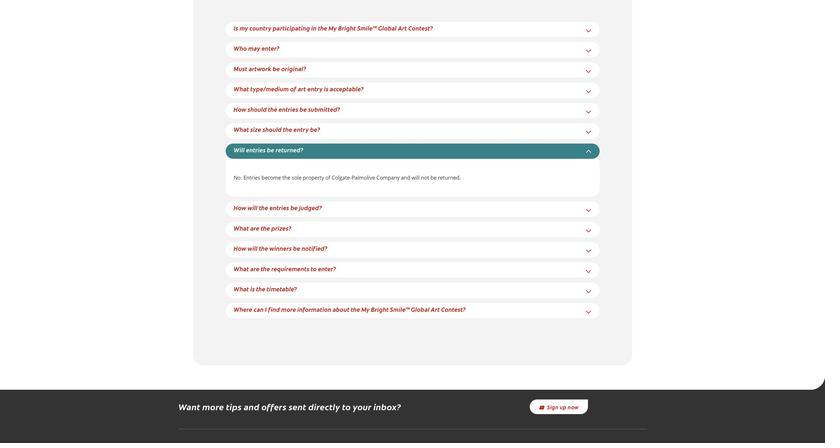 Task type: locate. For each thing, give the bounding box(es) containing it.
inbox?
[[374, 401, 401, 413]]

the up can
[[256, 285, 265, 293]]

is
[[324, 85, 328, 93], [250, 285, 255, 293]]

what is the timetable? button
[[234, 285, 297, 293]]

will
[[412, 174, 420, 182], [248, 204, 258, 212], [248, 245, 258, 253]]

enter? down notified?
[[318, 265, 336, 273]]

1 horizontal spatial of
[[325, 174, 330, 182]]

1 horizontal spatial global
[[411, 306, 430, 314]]

1 vertical spatial will
[[248, 204, 258, 212]]

1 vertical spatial bright
[[371, 306, 389, 314]]

entries up prizes?
[[270, 204, 289, 212]]

is my country participating in the my bright smile™ global art contest? button
[[234, 24, 433, 32]]

in
[[311, 24, 317, 32]]

rounded corner image
[[811, 376, 825, 390]]

my
[[240, 24, 248, 32]]

1 vertical spatial to
[[342, 401, 351, 413]]

entry right the art on the left of page
[[307, 85, 323, 93]]

will for how will the winners be notified?
[[248, 245, 258, 253]]

1 vertical spatial how
[[234, 204, 246, 212]]

what are the prizes? button
[[234, 224, 291, 232]]

1 horizontal spatial art
[[431, 306, 440, 314]]

contest?
[[408, 24, 433, 32], [441, 306, 466, 314]]

entries
[[279, 105, 298, 113], [246, 146, 266, 154], [270, 204, 289, 212]]

2 vertical spatial how
[[234, 245, 246, 253]]

1 vertical spatial contest?
[[441, 306, 466, 314]]

country
[[249, 24, 271, 32]]

0 vertical spatial contest?
[[408, 24, 433, 32]]

1 vertical spatial enter?
[[318, 265, 336, 273]]

what for what are the requirements to enter?
[[234, 265, 249, 273]]

0 vertical spatial enter?
[[262, 44, 280, 52]]

bright
[[338, 24, 356, 32], [371, 306, 389, 314]]

will entries be returned? button
[[234, 146, 303, 154]]

of left the art on the left of page
[[290, 85, 296, 93]]

should right 'size'
[[263, 126, 282, 134]]

how for how should the entries be submitted?
[[234, 105, 246, 113]]

will up what are the prizes?
[[248, 204, 258, 212]]

must artwork be original?
[[234, 65, 306, 73]]

1 vertical spatial global
[[411, 306, 430, 314]]

0 vertical spatial and
[[401, 174, 410, 182]]

will for how will the entries be judged?
[[248, 204, 258, 212]]

directly
[[308, 401, 340, 413]]

entry left be?
[[294, 126, 309, 134]]

1 vertical spatial and
[[244, 401, 259, 413]]

i
[[265, 306, 267, 314]]

0 horizontal spatial enter?
[[262, 44, 280, 52]]

to left your
[[342, 401, 351, 413]]

the
[[318, 24, 327, 32], [268, 105, 277, 113], [283, 126, 292, 134], [282, 174, 290, 182], [259, 204, 268, 212], [261, 224, 270, 232], [259, 245, 268, 253], [261, 265, 270, 273], [256, 285, 265, 293], [351, 306, 360, 314]]

enter?
[[262, 44, 280, 52], [318, 265, 336, 273]]

2 what from the top
[[234, 126, 249, 134]]

my right about
[[361, 306, 370, 314]]

is up can
[[250, 285, 255, 293]]

what for what type/medium of art entry is acceptable?
[[234, 85, 249, 93]]

may
[[248, 44, 260, 52]]

5 what from the top
[[234, 285, 249, 293]]

0 vertical spatial is
[[324, 85, 328, 93]]

want more tips and offers sent directly to your inbox?
[[178, 401, 401, 413]]

what
[[234, 85, 249, 93], [234, 126, 249, 134], [234, 224, 249, 232], [234, 265, 249, 273], [234, 285, 249, 293]]

1 vertical spatial more
[[202, 401, 224, 413]]

0 horizontal spatial smile™
[[357, 24, 377, 32]]

entries down what type/medium of art entry is acceptable? button at the left of page
[[279, 105, 298, 113]]

entries for should
[[279, 105, 298, 113]]

what are the prizes?
[[234, 224, 291, 232]]

the left prizes?
[[261, 224, 270, 232]]

2 vertical spatial entries
[[270, 204, 289, 212]]

where can i find more information about the my bright smile™ global art contest?
[[234, 306, 466, 314]]

entries right the will at the left of the page
[[246, 146, 266, 154]]

sign up now
[[547, 404, 579, 411]]

who
[[234, 44, 247, 52]]

company
[[377, 174, 400, 182]]

who may enter?
[[234, 44, 280, 52]]

0 vertical spatial of
[[290, 85, 296, 93]]

art
[[398, 24, 407, 32], [431, 306, 440, 314]]

the left the "sole"
[[282, 174, 290, 182]]

0 vertical spatial global
[[378, 24, 397, 32]]

how will the winners be notified? button
[[234, 245, 327, 253]]

palmolive
[[352, 174, 375, 182]]

smile™
[[357, 24, 377, 32], [390, 306, 410, 314]]

0 vertical spatial more
[[281, 306, 296, 314]]

are up "what is the timetable?"
[[250, 265, 259, 273]]

0 vertical spatial are
[[250, 224, 259, 232]]

0 vertical spatial how
[[234, 105, 246, 113]]

be
[[273, 65, 280, 73], [300, 105, 307, 113], [267, 146, 274, 154], [431, 174, 437, 182], [291, 204, 298, 212], [293, 245, 300, 253]]

0 horizontal spatial global
[[378, 24, 397, 32]]

are
[[250, 224, 259, 232], [250, 265, 259, 273]]

entry
[[307, 85, 323, 93], [294, 126, 309, 134]]

timetable?
[[267, 285, 297, 293]]

the up "what is the timetable?"
[[261, 265, 270, 273]]

is up submitted? at the top
[[324, 85, 328, 93]]

what is the timetable?
[[234, 285, 297, 293]]

how
[[234, 105, 246, 113], [234, 204, 246, 212], [234, 245, 246, 253]]

not
[[421, 174, 429, 182]]

are for requirements
[[250, 265, 259, 273]]

2 how from the top
[[234, 204, 246, 212]]

what are the requirements to enter? button
[[234, 265, 336, 273]]

entries
[[244, 174, 260, 182]]

requirements
[[271, 265, 309, 273]]

and
[[401, 174, 410, 182], [244, 401, 259, 413]]

more right find
[[281, 306, 296, 314]]

sign
[[547, 404, 559, 411]]

to down notified?
[[311, 265, 317, 273]]

0 horizontal spatial to
[[311, 265, 317, 273]]

global
[[378, 24, 397, 32], [411, 306, 430, 314]]

1 how from the top
[[234, 105, 246, 113]]

0 vertical spatial entry
[[307, 85, 323, 93]]

of left colgate- at the left top
[[325, 174, 330, 182]]

1 are from the top
[[250, 224, 259, 232]]

will down what are the prizes? button at the bottom left of page
[[248, 245, 258, 253]]

0 horizontal spatial is
[[250, 285, 255, 293]]

1 vertical spatial my
[[361, 306, 370, 314]]

my
[[329, 24, 337, 32], [361, 306, 370, 314]]

1 what from the top
[[234, 85, 249, 93]]

and right company
[[401, 174, 410, 182]]

1 vertical spatial of
[[325, 174, 330, 182]]

what size should the entry be?
[[234, 126, 320, 134]]

more left the tips
[[202, 401, 224, 413]]

property
[[303, 174, 324, 182]]

of
[[290, 85, 296, 93], [325, 174, 330, 182]]

should
[[248, 105, 267, 113], [263, 126, 282, 134]]

should up 'size'
[[248, 105, 267, 113]]

what type/medium of art entry is acceptable?
[[234, 85, 364, 93]]

my right in
[[329, 24, 337, 32]]

enter? right may
[[262, 44, 280, 52]]

up
[[560, 404, 567, 411]]

0 vertical spatial entries
[[279, 105, 298, 113]]

must
[[234, 65, 247, 73]]

your
[[353, 401, 372, 413]]

0 horizontal spatial of
[[290, 85, 296, 93]]

offers
[[262, 401, 287, 413]]

be left returned?
[[267, 146, 274, 154]]

and right the tips
[[244, 401, 259, 413]]

sent
[[289, 401, 306, 413]]

will left not
[[412, 174, 420, 182]]

the down type/medium
[[268, 105, 277, 113]]

3 how from the top
[[234, 245, 246, 253]]

to
[[311, 265, 317, 273], [342, 401, 351, 413]]

submitted?
[[308, 105, 340, 113]]

0 vertical spatial to
[[311, 265, 317, 273]]

0 horizontal spatial and
[[244, 401, 259, 413]]

what for what are the prizes?
[[234, 224, 249, 232]]

1 vertical spatial entry
[[294, 126, 309, 134]]

1 vertical spatial smile™
[[390, 306, 410, 314]]

0 horizontal spatial bright
[[338, 24, 356, 32]]

are left prizes?
[[250, 224, 259, 232]]

more
[[281, 306, 296, 314], [202, 401, 224, 413]]

1 vertical spatial are
[[250, 265, 259, 273]]

returned?
[[276, 146, 303, 154]]

how for how will the entries be judged?
[[234, 204, 246, 212]]

prizes?
[[271, 224, 291, 232]]

0 horizontal spatial art
[[398, 24, 407, 32]]

how will the entries be judged? button
[[234, 204, 322, 212]]

2 vertical spatial will
[[248, 245, 258, 253]]

must artwork be original? button
[[234, 65, 306, 73]]

4 what from the top
[[234, 265, 249, 273]]

0 horizontal spatial my
[[329, 24, 337, 32]]

0 horizontal spatial more
[[202, 401, 224, 413]]

1 horizontal spatial contest?
[[441, 306, 466, 314]]

will
[[234, 146, 245, 154]]

will entries be returned?
[[234, 146, 303, 154]]

be?
[[310, 126, 320, 134]]

notified?
[[302, 245, 327, 253]]

how should the entries be submitted?
[[234, 105, 340, 113]]

3 what from the top
[[234, 224, 249, 232]]

want
[[178, 401, 200, 413]]

2 are from the top
[[250, 265, 259, 273]]

0 vertical spatial my
[[329, 24, 337, 32]]



Task type: vqa. For each thing, say whether or not it's contained in the screenshot.
Mission link
no



Task type: describe. For each thing, give the bounding box(es) containing it.
entry for is
[[307, 85, 323, 93]]

can
[[254, 306, 264, 314]]

1 horizontal spatial to
[[342, 401, 351, 413]]

0 vertical spatial smile™
[[357, 24, 377, 32]]

1 horizontal spatial bright
[[371, 306, 389, 314]]

now
[[568, 404, 579, 411]]

be right not
[[431, 174, 437, 182]]

size
[[250, 126, 261, 134]]

sole
[[292, 174, 302, 182]]

the down how should the entries be submitted? button
[[283, 126, 292, 134]]

entry for be?
[[294, 126, 309, 134]]

what for what size should the entry be?
[[234, 126, 249, 134]]

1 horizontal spatial enter?
[[318, 265, 336, 273]]

artwork
[[249, 65, 271, 73]]

how for how will the winners be notified?
[[234, 245, 246, 253]]

how will the winners be notified?
[[234, 245, 327, 253]]

1 horizontal spatial my
[[361, 306, 370, 314]]

where
[[234, 306, 252, 314]]

1 vertical spatial art
[[431, 306, 440, 314]]

entries for will
[[270, 204, 289, 212]]

sign up now link
[[530, 400, 588, 415]]

acceptable?
[[330, 85, 364, 93]]

1 horizontal spatial is
[[324, 85, 328, 93]]

0 vertical spatial bright
[[338, 24, 356, 32]]

what are the requirements to enter?
[[234, 265, 336, 273]]

what type/medium of art entry is acceptable? button
[[234, 85, 364, 93]]

returned.
[[438, 174, 461, 182]]

colgate-
[[332, 174, 352, 182]]

0 vertical spatial will
[[412, 174, 420, 182]]

art
[[298, 85, 306, 93]]

what size should the entry be? button
[[234, 126, 320, 134]]

original?
[[281, 65, 306, 73]]

tips
[[226, 401, 242, 413]]

no.
[[234, 174, 242, 182]]

winners
[[270, 245, 292, 253]]

become
[[262, 174, 281, 182]]

find
[[268, 306, 280, 314]]

be right artwork
[[273, 65, 280, 73]]

1 vertical spatial should
[[263, 126, 282, 134]]

0 horizontal spatial contest?
[[408, 24, 433, 32]]

1 horizontal spatial and
[[401, 174, 410, 182]]

the up what are the prizes? button at the bottom left of page
[[259, 204, 268, 212]]

how should the entries be submitted? button
[[234, 105, 340, 113]]

1 vertical spatial is
[[250, 285, 255, 293]]

are for prizes?
[[250, 224, 259, 232]]

who may enter? button
[[234, 44, 280, 52]]

information
[[297, 306, 331, 314]]

be left 'judged?'
[[291, 204, 298, 212]]

type/medium
[[250, 85, 289, 93]]

be down the art on the left of page
[[300, 105, 307, 113]]

where can i find more information about the my bright smile™ global art contest? button
[[234, 306, 466, 314]]

the right about
[[351, 306, 360, 314]]

is
[[234, 24, 238, 32]]

participating
[[273, 24, 310, 32]]

about
[[333, 306, 350, 314]]

the left winners
[[259, 245, 268, 253]]

0 vertical spatial should
[[248, 105, 267, 113]]

1 horizontal spatial more
[[281, 306, 296, 314]]

how will the entries be judged?
[[234, 204, 322, 212]]

is my country participating in the my bright smile™ global art contest?
[[234, 24, 433, 32]]

0 vertical spatial art
[[398, 24, 407, 32]]

1 horizontal spatial smile™
[[390, 306, 410, 314]]

the right in
[[318, 24, 327, 32]]

no. entries become the sole property of colgate-palmolive company and will not be returned.
[[234, 174, 461, 182]]

be right winners
[[293, 245, 300, 253]]

judged?
[[299, 204, 322, 212]]

1 vertical spatial entries
[[246, 146, 266, 154]]

what for what is the timetable?
[[234, 285, 249, 293]]



